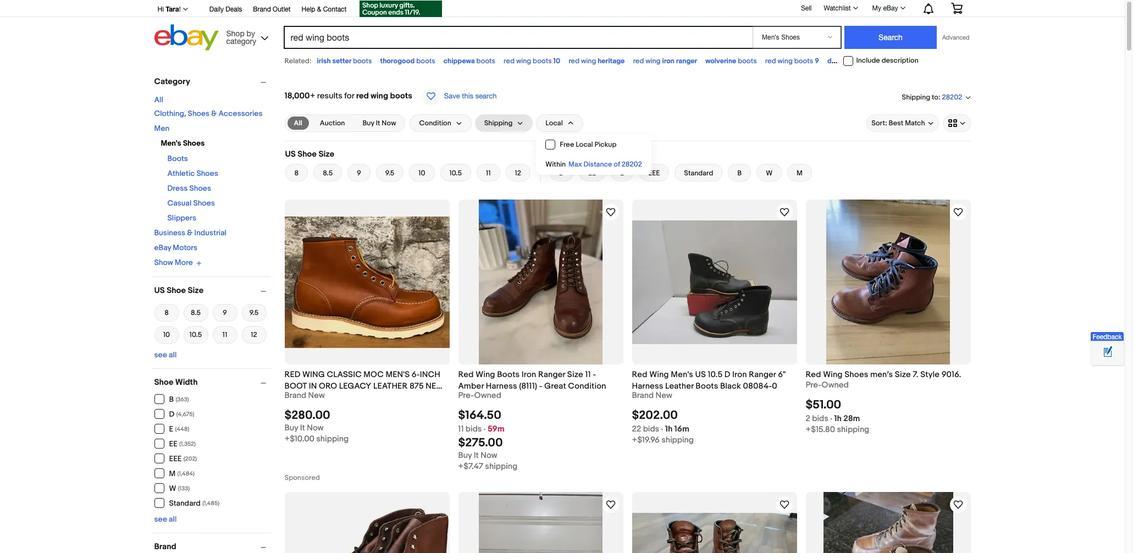 Task type: describe. For each thing, give the bounding box(es) containing it.
(448)
[[175, 426, 189, 433]]

red wing classic moc men's 6-inch boot in oro legacy leather 875 new in box image
[[285, 216, 450, 348]]

1 vertical spatial 9 link
[[213, 303, 237, 323]]

0 vertical spatial 9 link
[[348, 164, 371, 182]]

style
[[921, 370, 940, 380]]

& for industrial
[[187, 228, 193, 238]]

shoes up dress shoes link
[[197, 169, 218, 178]]

owned inside red wing shoes men's size 7. style 9016. pre-owned
[[822, 380, 849, 391]]

boots inside red wing men's us 10.5 d iron ranger 6" harness leather boots black 08084-0 brand new
[[696, 381, 719, 392]]

us shoe size inside main content
[[285, 149, 335, 160]]

category
[[154, 76, 190, 87]]

9.5 for the topmost 9.5 link
[[386, 169, 395, 178]]

red wing classic moc men's 6-inch boot in oro legacy leather 875 new in box heading
[[285, 370, 444, 403]]

1 vertical spatial 8.5
[[191, 308, 201, 317]]

owned inside the red wing boots iron ranger size 11  - amber harness (8111) - great condition pre-owned
[[474, 391, 502, 401]]

see all button for shoe
[[154, 515, 177, 524]]

shop
[[226, 29, 245, 38]]

0 vertical spatial us
[[285, 149, 296, 160]]

advanced link
[[937, 26, 970, 48]]

see all for us
[[154, 350, 177, 360]]

sort: best match
[[872, 119, 926, 128]]

danner boots
[[828, 57, 871, 65]]

10 for leftmost 10 link
[[163, 330, 170, 339]]

1 horizontal spatial buy
[[363, 119, 375, 128]]

1 vertical spatial 12 link
[[242, 325, 267, 345]]

boots left danner
[[795, 57, 814, 65]]

0 vertical spatial men's
[[161, 139, 181, 148]]

w link
[[757, 164, 782, 182]]

best
[[889, 119, 904, 128]]

sort: best match button
[[867, 114, 939, 132]]

0 horizontal spatial all
[[154, 95, 163, 105]]

include description
[[857, 56, 919, 65]]

shoe width inside main content
[[550, 149, 594, 160]]

9.5 for bottommost 9.5 link
[[250, 308, 259, 317]]

ranger inside red wing men's us 10.5 d iron ranger 6" harness leather boots black 08084-0 brand new
[[749, 370, 777, 380]]

watch red wing 1907 heritage 6" classic moc toe boots size 12ee image
[[952, 499, 965, 512]]

d link
[[550, 164, 574, 182]]

save this search button
[[419, 87, 500, 106]]

11 inside the $164.50 11 bids · 59m $275.00 buy it now +$7.47 shipping
[[459, 424, 464, 435]]

1 vertical spatial 8 link
[[154, 303, 179, 323]]

red wing boots 10
[[504, 57, 561, 65]]

contact
[[323, 6, 347, 13]]

1 vertical spatial 9.5 link
[[242, 303, 267, 323]]

b for b (363)
[[169, 395, 174, 404]]

see all button for us
[[154, 350, 177, 360]]

shipping for shipping
[[485, 119, 513, 128]]

main content containing $51.00
[[280, 72, 976, 553]]

1 horizontal spatial 12 link
[[506, 164, 531, 182]]

see for shoe
[[154, 515, 167, 524]]

boots down search for anything text box
[[533, 57, 552, 65]]

red for $202.00
[[632, 370, 648, 380]]

shipping inside the $164.50 11 bids · 59m $275.00 buy it now +$7.47 shipping
[[485, 462, 518, 472]]

size inside the red wing boots iron ranger size 11  - amber harness (8111) - great condition pre-owned
[[568, 370, 584, 380]]

1 vertical spatial width
[[175, 377, 198, 388]]

iron
[[663, 57, 675, 65]]

boots right "wolverine" on the right of the page
[[738, 57, 757, 65]]

category
[[226, 37, 256, 45]]

b (363)
[[169, 395, 189, 404]]

m link
[[788, 164, 812, 182]]

it inside $280.00 buy it now +$10.00 shipping
[[300, 423, 305, 434]]

boots inside main content
[[390, 91, 412, 101]]

2
[[806, 414, 811, 424]]

$280.00
[[285, 409, 330, 423]]

pre- inside red wing shoes men's size 7. style 9016. pre-owned
[[806, 380, 822, 391]]

d for d
[[559, 169, 564, 178]]

0 horizontal spatial in
[[285, 393, 293, 403]]

harness for $202.00
[[632, 381, 664, 392]]

6-
[[412, 370, 420, 380]]

irish setter boots
[[317, 57, 372, 65]]

red wing men's us 10.5 d iron ranger 6" harness leather boots black 08084-0 brand new
[[632, 370, 786, 401]]

sell link
[[797, 4, 817, 12]]

casual shoes link
[[168, 199, 215, 208]]

wing for $51.00
[[824, 370, 843, 380]]

08084-
[[743, 381, 773, 392]]

boots athletic shoes dress shoes casual shoes slippers
[[168, 154, 218, 223]]

shoe down show more button
[[167, 285, 186, 296]]

red wing heritage classic 6" iron ranger boot # 8111 amber made in usa 2e & d image
[[285, 508, 450, 553]]

(8111)
[[519, 381, 537, 392]]

e for e (448)
[[169, 425, 173, 434]]

0 horizontal spatial all link
[[154, 95, 163, 105]]

22
[[632, 424, 642, 435]]

12 for the 12 link to the bottom
[[251, 330, 257, 339]]

boots right thorogood
[[417, 57, 436, 65]]

m for m (1,484)
[[169, 469, 176, 479]]

harness for $164.50
[[486, 381, 517, 392]]

men's
[[871, 370, 894, 380]]

inch
[[420, 370, 441, 380]]

standard for standard (1,485)
[[169, 499, 201, 508]]

daily
[[209, 6, 224, 13]]

all for shoe
[[169, 350, 177, 360]]

d inside red wing men's us 10.5 d iron ranger 6" harness leather boots black 08084-0 brand new
[[725, 370, 731, 380]]

daily deals
[[209, 6, 242, 13]]

men link
[[154, 124, 169, 133]]

within
[[546, 160, 566, 169]]

new inside red wing men's us 10.5 d iron ranger 6" harness leather boots black 08084-0 brand new
[[656, 391, 673, 401]]

e (448)
[[169, 425, 189, 434]]

shoe up within
[[550, 149, 569, 160]]

red for red wing heritage
[[569, 57, 580, 65]]

m (1,484)
[[169, 469, 195, 479]]

auction
[[320, 119, 345, 128]]

see for us
[[154, 350, 167, 360]]

0 vertical spatial 11 link
[[477, 164, 500, 182]]

condition inside dropdown button
[[419, 119, 451, 128]]

+
[[310, 91, 315, 101]]

shipping inside $280.00 buy it now +$10.00 shipping
[[316, 434, 349, 445]]

distance
[[584, 160, 613, 169]]

red wing boots iron ranger size 11  - amber harness (8111) - great condition heading
[[459, 370, 607, 392]]

ee for ee
[[589, 169, 596, 178]]

1 vertical spatial 10.5 link
[[183, 325, 208, 345]]

chippewa
[[444, 57, 475, 65]]

8.5 inside main content
[[323, 169, 333, 178]]

your shopping cart image
[[951, 3, 964, 14]]

ee link
[[579, 164, 606, 182]]

heritage
[[598, 57, 625, 65]]

boots right chippewa
[[477, 57, 496, 65]]

results
[[317, 91, 343, 101]]

ee for ee (1,352)
[[169, 440, 178, 449]]

wing for red wing iron ranger
[[646, 57, 661, 65]]

red wing shoes men's size 7. style 9016. pre-owned
[[806, 370, 962, 391]]

of
[[614, 160, 620, 169]]

width inside main content
[[571, 149, 594, 160]]

18,000
[[285, 91, 310, 101]]

w for w (133)
[[169, 484, 176, 493]]

1 vertical spatial -
[[539, 381, 543, 392]]

· for 28m
[[831, 414, 833, 424]]

bids for $202.00
[[643, 424, 660, 435]]

boots inside boots athletic shoes dress shoes casual shoes slippers
[[168, 154, 188, 163]]

· for $275.00
[[484, 424, 486, 435]]

local inside dropdown button
[[546, 119, 563, 128]]

red for $164.50
[[459, 370, 474, 380]]

save
[[444, 92, 460, 100]]

great
[[545, 381, 567, 392]]

red wing heritage
[[569, 57, 625, 65]]

0 horizontal spatial us
[[154, 285, 165, 296]]

1 vertical spatial 8.5 link
[[183, 303, 208, 323]]

0 vertical spatial 10.5 link
[[440, 164, 471, 182]]

+$7.47
[[459, 462, 484, 472]]

free
[[560, 140, 575, 149]]

· for 16m
[[662, 424, 664, 435]]

men
[[154, 124, 169, 133]]

red wing shoes men's size 7. style 9016. image
[[827, 200, 951, 365]]

shipping button
[[475, 114, 533, 132]]

leather
[[374, 381, 408, 392]]

28m
[[844, 414, 861, 424]]

red wing shoes men's size 7. style 9016. link
[[806, 369, 971, 381]]

daily deals link
[[209, 4, 242, 16]]

1 vertical spatial 8
[[165, 308, 169, 317]]

1 vertical spatial 11 link
[[213, 325, 237, 345]]

2 horizontal spatial 9
[[815, 57, 820, 65]]

show
[[154, 258, 173, 267]]

1 horizontal spatial 10 link
[[409, 164, 435, 182]]

motors
[[173, 243, 198, 253]]

irish
[[317, 57, 331, 65]]

more
[[175, 258, 193, 267]]

to
[[932, 93, 939, 102]]

wing for red wing boots 9
[[778, 57, 793, 65]]

0 horizontal spatial shoe width
[[154, 377, 198, 388]]

shoes up boots link
[[183, 139, 205, 148]]

bids for $51.00
[[813, 414, 829, 424]]

11 inside the red wing boots iron ranger size 11  - amber harness (8111) - great condition pre-owned
[[586, 370, 591, 380]]

shoes down dress shoes link
[[193, 199, 215, 208]]

iron inside red wing men's us 10.5 d iron ranger 6" harness leather boots black 08084-0 brand new
[[733, 370, 747, 380]]

brand outlet
[[253, 6, 291, 13]]

0 vertical spatial -
[[593, 370, 596, 380]]

1 new from the left
[[308, 391, 325, 401]]

account navigation
[[152, 0, 971, 19]]

boots right danner
[[852, 57, 871, 65]]

chippewa boots
[[444, 57, 496, 65]]

buy inside the $164.50 11 bids · 59m $275.00 buy it now +$7.47 shipping
[[459, 451, 472, 461]]

0
[[773, 381, 778, 392]]

classic
[[327, 370, 362, 380]]

Search for anything text field
[[285, 27, 751, 48]]

12 for rightmost the 12 link
[[515, 169, 521, 178]]

shipping to : 28202
[[902, 93, 963, 102]]

auction link
[[313, 117, 352, 130]]

$275.00
[[459, 436, 503, 451]]

$164.50
[[459, 409, 502, 423]]

description
[[882, 56, 919, 65]]

shoe down all text box
[[298, 149, 317, 160]]

2 horizontal spatial 10
[[554, 57, 561, 65]]

this
[[462, 92, 474, 100]]

m for m
[[797, 169, 803, 178]]

it inside the $164.50 11 bids · 59m $275.00 buy it now +$7.47 shipping
[[474, 451, 479, 461]]

include
[[857, 56, 881, 65]]

leather
[[666, 381, 694, 392]]

red for $51.00
[[806, 370, 822, 380]]

within max distance of 28202
[[546, 160, 642, 169]]



Task type: vqa. For each thing, say whether or not it's contained in the screenshot.
SELLER NOTES at the top right of the page
no



Task type: locate. For each thing, give the bounding box(es) containing it.
shipping right +$7.47 at the bottom left
[[485, 462, 518, 472]]

8.5 link
[[314, 164, 342, 182], [183, 303, 208, 323]]

men's
[[386, 370, 410, 380]]

w (133)
[[169, 484, 190, 493]]

1 vertical spatial it
[[300, 423, 305, 434]]

875
[[410, 381, 424, 392]]

2 all from the top
[[169, 515, 177, 524]]

8.5 down "auction"
[[323, 169, 333, 178]]

None submit
[[845, 26, 937, 49]]

0 vertical spatial ebay
[[884, 4, 899, 12]]

brand inside account navigation
[[253, 6, 271, 13]]

1 horizontal spatial 9.5
[[386, 169, 395, 178]]

d up black
[[725, 370, 731, 380]]

9016.
[[942, 370, 962, 380]]

0 horizontal spatial ee
[[169, 440, 178, 449]]

boot
[[285, 381, 307, 392]]

1 horizontal spatial 1h
[[835, 414, 842, 424]]

2 see from the top
[[154, 515, 167, 524]]

9 inside main content
[[357, 169, 361, 178]]

brand for brand new
[[285, 391, 306, 401]]

wing inside red wing men's us 10.5 d iron ranger 6" harness leather boots black 08084-0 brand new
[[650, 370, 669, 380]]

in
[[309, 381, 317, 392], [285, 393, 293, 403]]

red wing shoes heritage classic moc 1907 boots | men size 10 ee - copper image
[[479, 492, 603, 553]]

boots
[[353, 57, 372, 65], [417, 57, 436, 65], [477, 57, 496, 65], [533, 57, 552, 65], [738, 57, 757, 65], [795, 57, 814, 65], [852, 57, 871, 65], [390, 91, 412, 101]]

28202 inside the shipping to : 28202
[[943, 93, 963, 102]]

shipping right +$10.00
[[316, 434, 349, 445]]

show more
[[154, 258, 193, 267]]

$202.00 22 bids · 1h 16m +$19.96 shipping
[[632, 409, 694, 446]]

bids inside $202.00 22 bids · 1h 16m +$19.96 shipping
[[643, 424, 660, 435]]

bids up +$19.96
[[643, 424, 660, 435]]

bids up +$15.80
[[813, 414, 829, 424]]

1h inside $51.00 2 bids · 1h 28m +$15.80 shipping
[[835, 414, 842, 424]]

1 horizontal spatial shipping
[[902, 93, 931, 102]]

bids down "$164.50"
[[466, 424, 482, 435]]

1 horizontal spatial ranger
[[749, 370, 777, 380]]

red inside the red wing boots iron ranger size 11  - amber harness (8111) - great condition pre-owned
[[459, 370, 474, 380]]

· down $202.00
[[662, 424, 664, 435]]

brand for brand
[[154, 542, 176, 552]]

men's inside red wing men's us 10.5 d iron ranger 6" harness leather boots black 08084-0 brand new
[[671, 370, 694, 380]]

bids inside $51.00 2 bids · 1h 28m +$15.80 shipping
[[813, 414, 829, 424]]

see all up b (363)
[[154, 350, 177, 360]]

watch red wing boots iron ranger size 11  - amber harness (8111) - great condition image
[[604, 206, 618, 219]]

shop by category
[[226, 29, 256, 45]]

shop by category banner
[[152, 0, 971, 53]]

1 vertical spatial b
[[169, 395, 174, 404]]

now inside $280.00 buy it now +$10.00 shipping
[[307, 423, 324, 434]]

harness inside the red wing boots iron ranger size 11  - amber harness (8111) - great condition pre-owned
[[486, 381, 517, 392]]

1 horizontal spatial new
[[656, 391, 673, 401]]

+$10.00
[[285, 434, 315, 445]]

all link up clothing, in the top left of the page
[[154, 95, 163, 105]]

red inside red wing shoes men's size 7. style 9016. pre-owned
[[806, 370, 822, 380]]

1 horizontal spatial owned
[[822, 380, 849, 391]]

0 vertical spatial ee
[[589, 169, 596, 178]]

$51.00
[[806, 398, 842, 413]]

0 horizontal spatial 10
[[163, 330, 170, 339]]

9.5 down us shoe size dropdown button
[[250, 308, 259, 317]]

9 for top 9 link
[[357, 169, 361, 178]]

1 vertical spatial all
[[169, 515, 177, 524]]

w left '(133)'
[[169, 484, 176, 493]]

main content
[[280, 72, 976, 553]]

watchlist
[[824, 4, 851, 12]]

1 harness from the left
[[486, 381, 517, 392]]

1 horizontal spatial 10
[[419, 169, 426, 178]]

brand for brand outlet
[[253, 6, 271, 13]]

0 vertical spatial m
[[797, 169, 803, 178]]

condition down save
[[419, 119, 451, 128]]

width up max
[[571, 149, 594, 160]]

· left 59m
[[484, 424, 486, 435]]

11 link
[[477, 164, 500, 182], [213, 325, 237, 345]]

1 horizontal spatial width
[[571, 149, 594, 160]]

accessories
[[219, 109, 263, 118]]

shoe up b (363)
[[154, 377, 174, 388]]

w inside main content
[[766, 169, 773, 178]]

10
[[554, 57, 561, 65], [419, 169, 426, 178], [163, 330, 170, 339]]

size inside red wing shoes men's size 7. style 9016. pre-owned
[[896, 370, 911, 380]]

10.5 link down us shoe size dropdown button
[[183, 325, 208, 345]]

0 vertical spatial shoe width
[[550, 149, 594, 160]]

red inside red wing men's us 10.5 d iron ranger 6" harness leather boots black 08084-0 brand new
[[632, 370, 648, 380]]

All selected text field
[[294, 118, 302, 128]]

ebay right my
[[884, 4, 899, 12]]

now inside buy it now link
[[382, 119, 396, 128]]

condition inside the red wing boots iron ranger size 11  - amber harness (8111) - great condition pre-owned
[[568, 381, 607, 392]]

1 horizontal spatial 8
[[295, 169, 299, 178]]

all down standard (1,485)
[[169, 515, 177, 524]]

2 horizontal spatial it
[[474, 451, 479, 461]]

us shoe size down all text box
[[285, 149, 335, 160]]

sort:
[[872, 119, 888, 128]]

0 vertical spatial width
[[571, 149, 594, 160]]

9 left danner
[[815, 57, 820, 65]]

boots up the (8111)
[[497, 370, 520, 380]]

boots up buy it now link
[[390, 91, 412, 101]]

0 vertical spatial all
[[169, 350, 177, 360]]

iron up black
[[733, 370, 747, 380]]

8.5 down us shoe size dropdown button
[[191, 308, 201, 317]]

red wing men's us 10.5 d iron ranger 6" harness leather boots black 08084-0 heading
[[632, 370, 786, 392]]

wing
[[517, 57, 532, 65], [581, 57, 597, 65], [646, 57, 661, 65], [778, 57, 793, 65], [371, 91, 388, 101]]

wing for red wing heritage
[[581, 57, 597, 65]]

0 vertical spatial 12 link
[[506, 164, 531, 182]]

1 horizontal spatial b
[[738, 169, 742, 178]]

2 horizontal spatial d
[[725, 370, 731, 380]]

8 link inside main content
[[285, 164, 308, 182]]

0 horizontal spatial 12
[[251, 330, 257, 339]]

watch red wing men's us 10.5 d iron ranger 6" harness leather boots black 08084-0 image
[[778, 206, 791, 219]]

eee for eee (202)
[[169, 454, 182, 464]]

e
[[621, 169, 624, 178], [169, 425, 173, 434]]

men's shoes
[[161, 139, 205, 148]]

12 inside main content
[[515, 169, 521, 178]]

bids for $164.50
[[466, 424, 482, 435]]

m inside m link
[[797, 169, 803, 178]]

0 horizontal spatial it
[[300, 423, 305, 434]]

all for width
[[169, 515, 177, 524]]

3 wing from the left
[[824, 370, 843, 380]]

all
[[169, 350, 177, 360], [169, 515, 177, 524]]

(1,485)
[[203, 500, 220, 507]]

0 horizontal spatial 10 link
[[154, 325, 179, 345]]

boots right setter
[[353, 57, 372, 65]]

wolverine
[[706, 57, 737, 65]]

0 horizontal spatial standard
[[169, 499, 201, 508]]

new up $202.00
[[656, 391, 673, 401]]

1h for $202.00
[[665, 424, 673, 435]]

red wing heritage 9016 beckman boots 9.5d cigar featherstone leather. image
[[632, 513, 797, 553]]

1 horizontal spatial eee
[[649, 169, 660, 178]]

0 horizontal spatial e
[[169, 425, 173, 434]]

shipping down 28m
[[838, 425, 870, 435]]

boots
[[168, 154, 188, 163], [497, 370, 520, 380], [696, 381, 719, 392]]

2 vertical spatial now
[[481, 451, 498, 461]]

w for w
[[766, 169, 773, 178]]

wing inside the red wing boots iron ranger size 11  - amber harness (8111) - great condition pre-owned
[[476, 370, 496, 380]]

standard left b link in the right of the page
[[685, 169, 714, 178]]

9.5 inside main content
[[386, 169, 395, 178]]

0 horizontal spatial 1h
[[665, 424, 673, 435]]

brand left outlet
[[253, 6, 271, 13]]

8 link down show
[[154, 303, 179, 323]]

b left w link at the top of the page
[[738, 169, 742, 178]]

0 horizontal spatial wing
[[476, 370, 496, 380]]

it inside buy it now link
[[376, 119, 380, 128]]

1 vertical spatial 10.5
[[190, 330, 202, 339]]

· inside the $164.50 11 bids · 59m $275.00 buy it now +$7.47 shipping
[[484, 424, 486, 435]]

0 horizontal spatial b
[[169, 395, 174, 404]]

10.5 down us shoe size dropdown button
[[190, 330, 202, 339]]

all
[[154, 95, 163, 105], [294, 119, 302, 128]]

see all button down standard (1,485)
[[154, 515, 177, 524]]

all down the 18,000 at the top left of page
[[294, 119, 302, 128]]

0 horizontal spatial shipping
[[485, 119, 513, 128]]

1 vertical spatial shoe width
[[154, 377, 198, 388]]

red wing boots 9
[[766, 57, 820, 65]]

pre- up $51.00
[[806, 380, 822, 391]]

wing inside red wing shoes men's size 7. style 9016. pre-owned
[[824, 370, 843, 380]]

all up b (363)
[[169, 350, 177, 360]]

pickup
[[595, 140, 617, 149]]

1 wing from the left
[[476, 370, 496, 380]]

brand down red in the left bottom of the page
[[285, 391, 306, 401]]

width up (363)
[[175, 377, 198, 388]]

red right heritage
[[633, 57, 644, 65]]

watch red wing heritage 9016 beckman boots 9.5d cigar featherstone leather. image
[[778, 499, 791, 512]]

0 horizontal spatial 11 link
[[213, 325, 237, 345]]

wing for red wing boots 10
[[517, 57, 532, 65]]

ebay inside account navigation
[[884, 4, 899, 12]]

0 horizontal spatial harness
[[486, 381, 517, 392]]

width
[[571, 149, 594, 160], [175, 377, 198, 388]]

& right help
[[317, 6, 321, 13]]

pre-
[[806, 380, 822, 391], [459, 391, 474, 401]]

0 vertical spatial 10 link
[[409, 164, 435, 182]]

1 all from the top
[[169, 350, 177, 360]]

2 horizontal spatial ·
[[831, 414, 833, 424]]

1 horizontal spatial 8.5 link
[[314, 164, 342, 182]]

1 horizontal spatial d
[[559, 169, 564, 178]]

2 vertical spatial boots
[[696, 381, 719, 392]]

0 vertical spatial condition
[[419, 119, 451, 128]]

wing up amber
[[476, 370, 496, 380]]

0 vertical spatial buy
[[363, 119, 375, 128]]

red for red wing boots 10
[[504, 57, 515, 65]]

59m
[[488, 424, 505, 435]]

my ebay
[[873, 4, 899, 12]]

1 vertical spatial 10 link
[[154, 325, 179, 345]]

2 see all button from the top
[[154, 515, 177, 524]]

1 vertical spatial us shoe size
[[154, 285, 204, 296]]

box
[[295, 393, 312, 403]]

8.5
[[323, 169, 333, 178], [191, 308, 201, 317]]

wing inside main content
[[371, 91, 388, 101]]

boots link
[[168, 154, 188, 163]]

1 horizontal spatial 9
[[357, 169, 361, 178]]

1h inside $202.00 22 bids · 1h 16m +$19.96 shipping
[[665, 424, 673, 435]]

0 horizontal spatial men's
[[161, 139, 181, 148]]

1 vertical spatial local
[[576, 140, 593, 149]]

1 see all from the top
[[154, 350, 177, 360]]

red down search for anything text box
[[504, 57, 515, 65]]

0 horizontal spatial local
[[546, 119, 563, 128]]

slippers link
[[168, 213, 196, 223]]

watchlist link
[[818, 2, 863, 15]]

red up $202.00
[[632, 370, 648, 380]]

11 link down shipping dropdown button
[[477, 164, 500, 182]]

sell
[[801, 4, 812, 12]]

8 down show
[[165, 308, 169, 317]]

bids inside the $164.50 11 bids · 59m $275.00 buy it now +$7.47 shipping
[[466, 424, 482, 435]]

10.5 for 10.5 link to the top
[[450, 169, 462, 178]]

$202.00
[[632, 409, 678, 423]]

red for red wing boots 9
[[766, 57, 777, 65]]

watch red wing shoes men's size 7. style 9016. image
[[952, 206, 965, 219]]

eee for eee
[[649, 169, 660, 178]]

now up +$7.47 at the bottom left
[[481, 451, 498, 461]]

iron inside the red wing boots iron ranger size 11  - amber harness (8111) - great condition pre-owned
[[522, 370, 537, 380]]

0 horizontal spatial 28202
[[622, 160, 642, 169]]

wing for $202.00
[[650, 370, 669, 380]]

0 vertical spatial standard
[[685, 169, 714, 178]]

0 vertical spatial e
[[621, 169, 624, 178]]

wing
[[476, 370, 496, 380], [650, 370, 669, 380], [824, 370, 843, 380]]

$164.50 11 bids · 59m $275.00 buy it now +$7.47 shipping
[[459, 409, 518, 472]]

e for e
[[621, 169, 624, 178]]

9.5 down buy it now link
[[386, 169, 395, 178]]

bids
[[813, 414, 829, 424], [466, 424, 482, 435], [643, 424, 660, 435]]

1 horizontal spatial 8 link
[[285, 164, 308, 182]]

see all button up b (363)
[[154, 350, 177, 360]]

2 new from the left
[[656, 391, 673, 401]]

now
[[382, 119, 396, 128], [307, 423, 324, 434], [481, 451, 498, 461]]

thorogood boots
[[380, 57, 436, 65]]

·
[[831, 414, 833, 424], [484, 424, 486, 435], [662, 424, 664, 435]]

2 wing from the left
[[650, 370, 669, 380]]

wing down search for anything text box
[[517, 57, 532, 65]]

clothing, shoes & accessories men
[[154, 109, 263, 133]]

shipping down 'search'
[[485, 119, 513, 128]]

2 vertical spatial buy
[[459, 451, 472, 461]]

1 horizontal spatial ebay
[[884, 4, 899, 12]]

2 red from the left
[[632, 370, 648, 380]]

business & industrial ebay motors
[[154, 228, 227, 253]]

1h left 16m
[[665, 424, 673, 435]]

eee left '(202)'
[[169, 454, 182, 464]]

0 vertical spatial in
[[309, 381, 317, 392]]

wing left danner
[[778, 57, 793, 65]]

pre- inside the red wing boots iron ranger size 11  - amber harness (8111) - great condition pre-owned
[[459, 391, 474, 401]]

1 see all button from the top
[[154, 350, 177, 360]]

for
[[345, 91, 354, 101]]

9 for the bottom 9 link
[[223, 308, 227, 317]]

1 ranger from the left
[[539, 370, 566, 380]]

& inside the clothing, shoes & accessories men
[[211, 109, 217, 118]]

red wing shoes men's size 7. style 9016. heading
[[806, 370, 962, 380]]

men's up leather
[[671, 370, 694, 380]]

listing options selector. gallery view selected. image
[[949, 119, 966, 128]]

wing left the iron
[[646, 57, 661, 65]]

1 vertical spatial e
[[169, 425, 173, 434]]

feedback
[[1093, 333, 1123, 341]]

d for d (4,675)
[[169, 410, 175, 419]]

10.5 inside red wing men's us 10.5 d iron ranger 6" harness leather boots black 08084-0 brand new
[[708, 370, 723, 380]]

buy it now
[[363, 119, 396, 128]]

1 vertical spatial shipping
[[485, 119, 513, 128]]

harness inside red wing men's us 10.5 d iron ranger 6" harness leather boots black 08084-0 brand new
[[632, 381, 664, 392]]

9 link down us shoe size dropdown button
[[213, 303, 237, 323]]

2 see all from the top
[[154, 515, 177, 524]]

3 red from the left
[[806, 370, 822, 380]]

2 horizontal spatial wing
[[824, 370, 843, 380]]

ranger
[[539, 370, 566, 380], [749, 370, 777, 380]]

us inside red wing men's us 10.5 d iron ranger 6" harness leather boots black 08084-0 brand new
[[696, 370, 706, 380]]

0 vertical spatial see all button
[[154, 350, 177, 360]]

see all for shoe
[[154, 515, 177, 524]]

8 link down all text box
[[285, 164, 308, 182]]

· inside $51.00 2 bids · 1h 28m +$15.80 shipping
[[831, 414, 833, 424]]

& for contact
[[317, 6, 321, 13]]

10 inside main content
[[419, 169, 426, 178]]

free local pickup
[[560, 140, 617, 149]]

wing
[[303, 370, 325, 380]]

none submit inside the shop by category banner
[[845, 26, 937, 49]]

clothing,
[[154, 109, 186, 118]]

0 horizontal spatial now
[[307, 423, 324, 434]]

watch red wing shoes heritage classic moc 1907 boots | men size 10 ee - copper image
[[604, 499, 618, 512]]

0 horizontal spatial eee
[[169, 454, 182, 464]]

red wing men's us 10.5 d iron ranger 6" harness leather boots black 08084-0 image
[[632, 220, 797, 344]]

shipping inside the shipping to : 28202
[[902, 93, 931, 102]]

outlet
[[273, 6, 291, 13]]

shipping for shipping to : 28202
[[902, 93, 931, 102]]

all inside main content
[[294, 119, 302, 128]]

1 vertical spatial 9
[[357, 169, 361, 178]]

it up +$10.00
[[300, 423, 305, 434]]

2 vertical spatial it
[[474, 451, 479, 461]]

in down the boot
[[285, 393, 293, 403]]

2 harness from the left
[[632, 381, 664, 392]]

buy inside $280.00 buy it now +$10.00 shipping
[[285, 423, 298, 434]]

· up +$15.80
[[831, 414, 833, 424]]

10.5 for bottommost 10.5 link
[[190, 330, 202, 339]]

1h for $51.00
[[835, 414, 842, 424]]

now inside the $164.50 11 bids · 59m $275.00 buy it now +$7.47 shipping
[[481, 451, 498, 461]]

11 link down us shoe size dropdown button
[[213, 325, 237, 345]]

athletic shoes link
[[168, 169, 218, 178]]

get the coupon image
[[360, 1, 442, 17]]

standard inside standard link
[[685, 169, 714, 178]]

shoe width up max
[[550, 149, 594, 160]]

0 vertical spatial shipping
[[902, 93, 931, 102]]

new
[[426, 381, 444, 392]]

in down wing
[[309, 381, 317, 392]]

0 horizontal spatial 8 link
[[154, 303, 179, 323]]

1 red from the left
[[459, 370, 474, 380]]

& inside business & industrial ebay motors
[[187, 228, 193, 238]]

1 horizontal spatial all link
[[287, 117, 309, 130]]

1 vertical spatial standard
[[169, 499, 201, 508]]

my
[[873, 4, 882, 12]]

condition right great
[[568, 381, 607, 392]]

ranger inside the red wing boots iron ranger size 11  - amber harness (8111) - great condition pre-owned
[[539, 370, 566, 380]]

red right for
[[356, 91, 369, 101]]

2 iron from the left
[[733, 370, 747, 380]]

1 horizontal spatial standard
[[685, 169, 714, 178]]

men's up boots link
[[161, 139, 181, 148]]

harness up $202.00
[[632, 381, 664, 392]]

0 vertical spatial eee
[[649, 169, 660, 178]]

red wing boots iron ranger size 11  - amber harness (8111) - great condition image
[[479, 200, 603, 365]]

ranger
[[677, 57, 698, 65]]

0 horizontal spatial 8
[[165, 308, 169, 317]]

0 horizontal spatial owned
[[474, 391, 502, 401]]

owned up "$164.50"
[[474, 391, 502, 401]]

0 horizontal spatial ebay
[[154, 243, 171, 253]]

shipping inside $51.00 2 bids · 1h 28m +$15.80 shipping
[[838, 425, 870, 435]]

size
[[319, 149, 335, 160], [188, 285, 204, 296], [568, 370, 584, 380], [896, 370, 911, 380]]

9 down us shoe size dropdown button
[[223, 308, 227, 317]]

ee
[[589, 169, 596, 178], [169, 440, 178, 449]]

it down "18,000 + results for red wing boots"
[[376, 119, 380, 128]]

us shoe size button
[[154, 285, 271, 296]]

brand down standard (1,485)
[[154, 542, 176, 552]]

1 vertical spatial eee
[[169, 454, 182, 464]]

standard for standard
[[685, 169, 714, 178]]

10.5 down condition dropdown button
[[450, 169, 462, 178]]

$51.00 2 bids · 1h 28m +$15.80 shipping
[[806, 398, 870, 435]]

1 vertical spatial see all
[[154, 515, 177, 524]]

ebay inside business & industrial ebay motors
[[154, 243, 171, 253]]

1h left 28m
[[835, 414, 842, 424]]

0 horizontal spatial pre-
[[459, 391, 474, 401]]

:
[[939, 93, 941, 102]]

1 see from the top
[[154, 350, 167, 360]]

red inside main content
[[356, 91, 369, 101]]

b inside main content
[[738, 169, 742, 178]]

1 horizontal spatial 10.5
[[450, 169, 462, 178]]

9 link down buy it now link
[[348, 164, 371, 182]]

shoes inside the clothing, shoes & accessories men
[[188, 109, 210, 118]]

1 vertical spatial us
[[154, 285, 165, 296]]

e link
[[611, 164, 634, 182]]

d inside d link
[[559, 169, 564, 178]]

thorogood
[[380, 57, 415, 65]]

red wing iron ranger
[[633, 57, 698, 65]]

1 vertical spatial all
[[294, 119, 302, 128]]

0 vertical spatial &
[[317, 6, 321, 13]]

dress
[[168, 184, 188, 193]]

casual
[[168, 199, 192, 208]]

e left (448)
[[169, 425, 173, 434]]

us shoe size down show more button
[[154, 285, 204, 296]]

buy up +$7.47 at the bottom left
[[459, 451, 472, 461]]

1 vertical spatial see all button
[[154, 515, 177, 524]]

1 vertical spatial boots
[[497, 370, 520, 380]]

local up free
[[546, 119, 563, 128]]

owned
[[822, 380, 849, 391], [474, 391, 502, 401]]

local button
[[537, 114, 584, 132]]

1 horizontal spatial 9.5 link
[[376, 164, 404, 182]]

owned up $51.00
[[822, 380, 849, 391]]

b left (363)
[[169, 395, 174, 404]]

shipping inside dropdown button
[[485, 119, 513, 128]]

buy up +$10.00
[[285, 423, 298, 434]]

shipping inside $202.00 22 bids · 1h 16m +$19.96 shipping
[[662, 435, 694, 446]]

shoes
[[188, 109, 210, 118], [183, 139, 205, 148], [197, 169, 218, 178], [189, 184, 211, 193], [193, 199, 215, 208], [845, 370, 869, 380]]

2 ranger from the left
[[749, 370, 777, 380]]

save this search
[[444, 92, 497, 100]]

d left (4,675) on the left of the page
[[169, 410, 175, 419]]

ranger up great
[[539, 370, 566, 380]]

shoes down athletic shoes link
[[189, 184, 211, 193]]

1 iron from the left
[[522, 370, 537, 380]]

· inside $202.00 22 bids · 1h 16m +$19.96 shipping
[[662, 424, 664, 435]]

black
[[721, 381, 742, 392]]

business
[[154, 228, 185, 238]]

red wing 1907 heritage 6" classic moc toe boots size 12ee image
[[824, 492, 954, 553]]

0 vertical spatial see all
[[154, 350, 177, 360]]

brand up $202.00
[[632, 391, 654, 401]]

0 vertical spatial 9.5 link
[[376, 164, 404, 182]]

shoes inside red wing shoes men's size 7. style 9016. pre-owned
[[845, 370, 869, 380]]

red for red wing iron ranger
[[633, 57, 644, 65]]

shipping left to
[[902, 93, 931, 102]]

1 vertical spatial in
[[285, 393, 293, 403]]

harness left the (8111)
[[486, 381, 517, 392]]

& inside account navigation
[[317, 6, 321, 13]]

boots inside the red wing boots iron ranger size 11  - amber harness (8111) - great condition pre-owned
[[497, 370, 520, 380]]

w right b link in the right of the page
[[766, 169, 773, 178]]

e inside main content
[[621, 169, 624, 178]]

all link down the 18,000 at the top left of page
[[287, 117, 309, 130]]

8 link
[[285, 164, 308, 182], [154, 303, 179, 323]]

wing for $164.50
[[476, 370, 496, 380]]

0 vertical spatial boots
[[168, 154, 188, 163]]

0 vertical spatial 8.5 link
[[314, 164, 342, 182]]

2 horizontal spatial us
[[696, 370, 706, 380]]

brand inside red wing men's us 10.5 d iron ranger 6" harness leather boots black 08084-0 brand new
[[632, 391, 654, 401]]

8.5 link down "auction"
[[314, 164, 342, 182]]

free local pickup link
[[537, 135, 651, 155]]

b for b
[[738, 169, 742, 178]]

10 for right 10 link
[[419, 169, 426, 178]]

0 horizontal spatial 9.5 link
[[242, 303, 267, 323]]

10.5 link down condition dropdown button
[[440, 164, 471, 182]]



